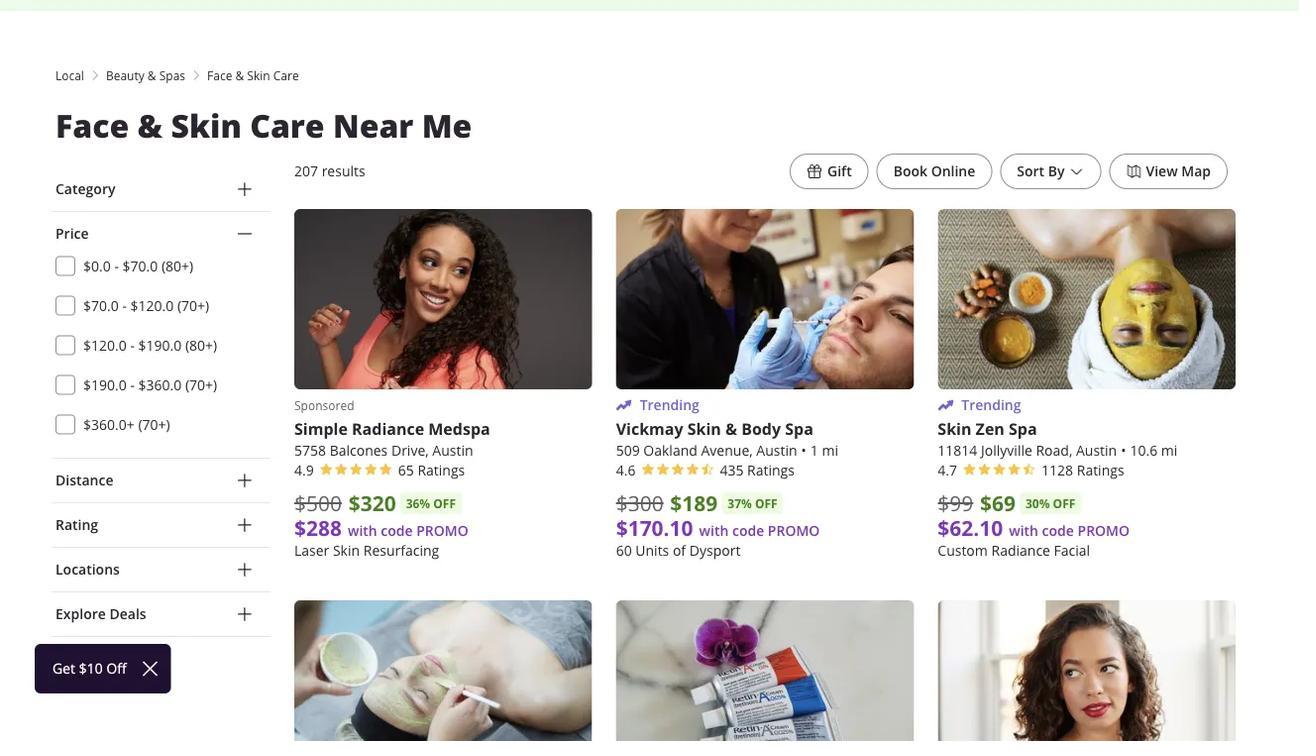 Task type: locate. For each thing, give the bounding box(es) containing it.
0 horizontal spatial with
[[348, 522, 377, 540]]

2 horizontal spatial austin
[[1077, 441, 1117, 460]]

1 horizontal spatial with
[[699, 522, 729, 540]]

1 with from the left
[[348, 522, 377, 540]]

0 vertical spatial care
[[273, 67, 299, 83]]

1 vertical spatial radiance
[[992, 542, 1051, 560]]

with for $69
[[1009, 522, 1039, 540]]

435 ratings
[[720, 461, 795, 480]]

local link
[[56, 66, 84, 84]]

(80+) for $0.0 - $70.0 (80+)
[[161, 257, 194, 275]]

trending up vickmay
[[640, 396, 700, 414]]

1 horizontal spatial promo
[[768, 522, 820, 540]]

$300 $189 37% off $170.10 with code promo 60 units of dysport
[[616, 488, 820, 560]]

promo down 36%
[[417, 522, 469, 540]]

1 horizontal spatial face
[[207, 67, 232, 83]]

trending up zen at bottom right
[[962, 396, 1022, 414]]

with inside '$300 $189 37% off $170.10 with code promo 60 units of dysport'
[[699, 522, 729, 540]]

trending
[[640, 396, 700, 414], [962, 396, 1022, 414]]

deals
[[109, 605, 146, 624]]

facial
[[1054, 542, 1091, 560]]

skin up avenue,
[[688, 418, 722, 440]]

austin
[[433, 441, 473, 460], [757, 441, 798, 460], [1077, 441, 1117, 460]]

results
[[322, 162, 365, 180]]

60
[[616, 542, 632, 560]]

skin up 11814
[[938, 418, 972, 440]]

$500
[[294, 489, 342, 517]]

promo inside the $99 $69 30% off $62.10 with code promo custom radiance facial
[[1078, 522, 1130, 540]]

$120.0 up the $120.0 - $190.0 (80+)
[[130, 296, 174, 315]]

1 horizontal spatial •
[[1121, 441, 1127, 460]]

(80+)
[[161, 257, 194, 275], [185, 336, 217, 354]]

(80+) down price dropdown button
[[161, 257, 194, 275]]

care up the 207 on the left top
[[250, 104, 325, 147]]

0 vertical spatial (80+)
[[161, 257, 194, 275]]

ratings right 65
[[418, 461, 465, 480]]

1 vertical spatial (80+)
[[185, 336, 217, 354]]

(80+) up $190.0 - $360.0 (70+)
[[185, 336, 217, 354]]

2 mi from the left
[[1162, 441, 1178, 460]]

1 horizontal spatial $120.0
[[130, 296, 174, 315]]

mi right 10.6
[[1162, 441, 1178, 460]]

0 vertical spatial radiance
[[352, 418, 424, 440]]

3 austin from the left
[[1077, 441, 1117, 460]]

& up avenue,
[[726, 418, 738, 440]]

1 horizontal spatial trending
[[962, 396, 1022, 414]]

0 horizontal spatial radiance
[[352, 418, 424, 440]]

face & skin care
[[207, 67, 299, 83]]

(70+) right $360.0
[[185, 376, 217, 394]]

care inside breadcrumbs element
[[273, 67, 299, 83]]

• left 1
[[802, 441, 807, 460]]

- right $0.0
[[114, 257, 119, 275]]

custom
[[938, 542, 988, 560]]

skin inside $500 $320 36% off $288 with code promo laser skin resurfacing
[[333, 542, 360, 560]]

& left spas
[[148, 67, 156, 83]]

code up resurfacing
[[381, 522, 413, 540]]

ratings right "435"
[[748, 461, 795, 480]]

0 vertical spatial $70.0
[[122, 257, 158, 275]]

0 horizontal spatial $70.0
[[83, 296, 119, 315]]

-
[[114, 257, 119, 275], [122, 296, 127, 315], [130, 336, 135, 354], [130, 376, 135, 394]]

austin inside the skin zen spa 11814 jollyville road, austin • 10.6 mi
[[1077, 441, 1117, 460]]

0 horizontal spatial austin
[[433, 441, 473, 460]]

care up face & skin care near me
[[273, 67, 299, 83]]

0 horizontal spatial spa
[[785, 418, 814, 440]]

promo for $69
[[1078, 522, 1130, 540]]

balcones
[[330, 441, 388, 460]]

$70.0 down $0.0
[[83, 296, 119, 315]]

- down $0.0 - $70.0 (80+)
[[122, 296, 127, 315]]

- down the $70.0 - $120.0 (70+)
[[130, 336, 135, 354]]

book online
[[894, 162, 976, 180]]

1 • from the left
[[802, 441, 807, 460]]

radiance down 30%
[[992, 542, 1051, 560]]

code up facial
[[1042, 522, 1074, 540]]

& for face & skin care near me
[[137, 104, 163, 147]]

with down $320
[[348, 522, 377, 540]]

promo for $320
[[417, 522, 469, 540]]

skin down spas
[[171, 104, 242, 147]]

1 mi from the left
[[822, 441, 839, 460]]

1 horizontal spatial code
[[733, 522, 765, 540]]

3 off from the left
[[1053, 495, 1076, 512]]

mi inside vickmay skin & body spa 509 oakland avenue, austin • 1 mi
[[822, 441, 839, 460]]

promo up facial
[[1078, 522, 1130, 540]]

$189
[[670, 488, 718, 517]]

1 ratings from the left
[[418, 461, 465, 480]]

skin right laser
[[333, 542, 360, 560]]

$190.0 up $360.0
[[138, 336, 182, 354]]

2 austin from the left
[[757, 441, 798, 460]]

distance
[[56, 471, 114, 490]]

207 results
[[294, 162, 365, 180]]

ratings for $320
[[418, 461, 465, 480]]

promo inside $500 $320 36% off $288 with code promo laser skin resurfacing
[[417, 522, 469, 540]]

locations
[[56, 561, 120, 579]]

& up face & skin care near me
[[235, 67, 244, 83]]

& for beauty & spas
[[148, 67, 156, 83]]

& down beauty & spas
[[137, 104, 163, 147]]

skin zen spa 11814 jollyville road, austin • 10.6 mi
[[938, 418, 1178, 460]]

view map
[[1146, 162, 1211, 180]]

austin inside vickmay skin & body spa 509 oakland avenue, austin • 1 mi
[[757, 441, 798, 460]]

(70+)
[[177, 296, 209, 315], [185, 376, 217, 394], [138, 415, 170, 434]]

2 horizontal spatial off
[[1053, 495, 1076, 512]]

locations button
[[52, 548, 271, 592]]

austin down the medspa at left
[[433, 441, 473, 460]]

1 off from the left
[[433, 495, 456, 512]]

1 horizontal spatial off
[[755, 495, 778, 512]]

beauty
[[106, 67, 144, 83]]

ratings for $69
[[1077, 461, 1125, 480]]

mi
[[822, 441, 839, 460], [1162, 441, 1178, 460]]

skin
[[247, 67, 270, 83], [171, 104, 242, 147], [688, 418, 722, 440], [938, 418, 972, 440], [333, 542, 360, 560]]

1 vertical spatial care
[[250, 104, 325, 147]]

off inside $500 $320 36% off $288 with code promo laser skin resurfacing
[[433, 495, 456, 512]]

2 code from the left
[[733, 522, 765, 540]]

code inside $500 $320 36% off $288 with code promo laser skin resurfacing
[[381, 522, 413, 540]]

$320
[[349, 488, 396, 517]]

1 horizontal spatial mi
[[1162, 441, 1178, 460]]

1 horizontal spatial austin
[[757, 441, 798, 460]]

2 horizontal spatial code
[[1042, 522, 1074, 540]]

austin up 1128 ratings
[[1077, 441, 1117, 460]]

3 promo from the left
[[1078, 522, 1130, 540]]

promo inside '$300 $189 37% off $170.10 with code promo 60 units of dysport'
[[768, 522, 820, 540]]

1 promo from the left
[[417, 522, 469, 540]]

face inside breadcrumbs element
[[207, 67, 232, 83]]

3 code from the left
[[1042, 522, 1074, 540]]

(70+) up the $120.0 - $190.0 (80+)
[[177, 296, 209, 315]]

& for face & skin care
[[235, 67, 244, 83]]

spa
[[785, 418, 814, 440], [1009, 418, 1038, 440]]

with inside $500 $320 36% off $288 with code promo laser skin resurfacing
[[348, 522, 377, 540]]

2 horizontal spatial with
[[1009, 522, 1039, 540]]

0 horizontal spatial trending
[[640, 396, 700, 414]]

1 vertical spatial $120.0
[[83, 336, 127, 354]]

- left $360.0
[[130, 376, 135, 394]]

promo down 435 ratings
[[768, 522, 820, 540]]

ratings
[[418, 461, 465, 480], [748, 461, 795, 480], [1077, 461, 1125, 480]]

road,
[[1036, 441, 1073, 460]]

1 vertical spatial (70+)
[[185, 376, 217, 394]]

1 horizontal spatial $190.0
[[138, 336, 182, 354]]

1 horizontal spatial radiance
[[992, 542, 1051, 560]]

skin up face & skin care near me
[[247, 67, 270, 83]]

oakland
[[644, 441, 698, 460]]

2 horizontal spatial promo
[[1078, 522, 1130, 540]]

509
[[616, 441, 640, 460]]

care for face & skin care
[[273, 67, 299, 83]]

mi right 1
[[822, 441, 839, 460]]

435
[[720, 461, 744, 480]]

off right 36%
[[433, 495, 456, 512]]

breadcrumbs element
[[52, 66, 1248, 84]]

code for $320
[[381, 522, 413, 540]]

radiance
[[352, 418, 424, 440], [992, 542, 1051, 560]]

1 code from the left
[[381, 522, 413, 540]]

care
[[273, 67, 299, 83], [250, 104, 325, 147]]

code inside '$300 $189 37% off $170.10 with code promo 60 units of dysport'
[[733, 522, 765, 540]]

$190.0 - $360.0 (70+)
[[83, 376, 217, 394]]

ratings right 1128
[[1077, 461, 1125, 480]]

1 austin from the left
[[433, 441, 473, 460]]

off
[[433, 495, 456, 512], [755, 495, 778, 512], [1053, 495, 1076, 512]]

0 vertical spatial $120.0
[[130, 296, 174, 315]]

1 horizontal spatial spa
[[1009, 418, 1038, 440]]

0 horizontal spatial promo
[[417, 522, 469, 540]]

skin inside vickmay skin & body spa 509 oakland avenue, austin • 1 mi
[[688, 418, 722, 440]]

gift
[[828, 162, 852, 180]]

0 horizontal spatial •
[[802, 441, 807, 460]]

2 with from the left
[[699, 522, 729, 540]]

face down the local on the top left
[[56, 104, 129, 147]]

2 • from the left
[[1121, 441, 1127, 460]]

- for $70.0
[[114, 257, 119, 275]]

off right 37%
[[755, 495, 778, 512]]

0 vertical spatial (70+)
[[177, 296, 209, 315]]

$190.0
[[138, 336, 182, 354], [83, 376, 127, 394]]

with up dysport
[[699, 522, 729, 540]]

1 vertical spatial $70.0
[[83, 296, 119, 315]]

0 horizontal spatial $190.0
[[83, 376, 127, 394]]

2 trending from the left
[[962, 396, 1022, 414]]

off inside the $99 $69 30% off $62.10 with code promo custom radiance facial
[[1053, 495, 1076, 512]]

$190.0 up $360.0+ on the bottom of the page
[[83, 376, 127, 394]]

face right spas
[[207, 67, 232, 83]]

1 horizontal spatial ratings
[[748, 461, 795, 480]]

0 horizontal spatial code
[[381, 522, 413, 540]]

with down 30%
[[1009, 522, 1039, 540]]

0 vertical spatial face
[[207, 67, 232, 83]]

2 spa from the left
[[1009, 418, 1038, 440]]

off inside '$300 $189 37% off $170.10 with code promo 60 units of dysport'
[[755, 495, 778, 512]]

face & skin care near me
[[56, 104, 472, 147]]

sponsored
[[294, 397, 354, 413]]

(70+) down $190.0 - $360.0 (70+)
[[138, 415, 170, 434]]

promo
[[417, 522, 469, 540], [768, 522, 820, 540], [1078, 522, 1130, 540]]

mi inside the skin zen spa 11814 jollyville road, austin • 10.6 mi
[[1162, 441, 1178, 460]]

$360.0+ (70+)
[[83, 415, 170, 434]]

spa up 1
[[785, 418, 814, 440]]

0 horizontal spatial face
[[56, 104, 129, 147]]

0 horizontal spatial off
[[433, 495, 456, 512]]

code down 37%
[[733, 522, 765, 540]]

code inside the $99 $69 30% off $62.10 with code promo custom radiance facial
[[1042, 522, 1074, 540]]

book
[[894, 162, 928, 180]]

3 with from the left
[[1009, 522, 1039, 540]]

2 promo from the left
[[768, 522, 820, 540]]

3 ratings from the left
[[1077, 461, 1125, 480]]

- for $360.0
[[130, 376, 135, 394]]

$120.0 down the $70.0 - $120.0 (70+)
[[83, 336, 127, 354]]

spa up jollyville
[[1009, 418, 1038, 440]]

radiance up drive,
[[352, 418, 424, 440]]

• left 10.6
[[1121, 441, 1127, 460]]

- for $120.0
[[122, 296, 127, 315]]

off for $320
[[433, 495, 456, 512]]

$70.0 down price dropdown button
[[122, 257, 158, 275]]

explore
[[56, 605, 106, 624]]

zen
[[976, 418, 1005, 440]]

off right 30%
[[1053, 495, 1076, 512]]

2 horizontal spatial ratings
[[1077, 461, 1125, 480]]

austin down the body
[[757, 441, 798, 460]]

1 spa from the left
[[785, 418, 814, 440]]

0 horizontal spatial mi
[[822, 441, 839, 460]]

1128 ratings
[[1042, 461, 1125, 480]]

$170.10
[[616, 514, 694, 543]]

0 horizontal spatial ratings
[[418, 461, 465, 480]]

1 trending from the left
[[640, 396, 700, 414]]

with for $189
[[699, 522, 729, 540]]

face for face & skin care near me
[[56, 104, 129, 147]]

code
[[381, 522, 413, 540], [733, 522, 765, 540], [1042, 522, 1074, 540]]

37%
[[728, 495, 752, 512]]

code for $69
[[1042, 522, 1074, 540]]

2 ratings from the left
[[748, 461, 795, 480]]

1 vertical spatial face
[[56, 104, 129, 147]]

avenue,
[[701, 441, 753, 460]]

with inside the $99 $69 30% off $62.10 with code promo custom radiance facial
[[1009, 522, 1039, 540]]

explore deals
[[56, 605, 146, 624]]

$70.0
[[122, 257, 158, 275], [83, 296, 119, 315]]

1 horizontal spatial $70.0
[[122, 257, 158, 275]]

$300
[[616, 489, 664, 517]]

2 off from the left
[[755, 495, 778, 512]]



Task type: describe. For each thing, give the bounding box(es) containing it.
10.6
[[1131, 441, 1158, 460]]

$500 $320 36% off $288 with code promo laser skin resurfacing
[[294, 488, 469, 560]]

4.6
[[616, 461, 636, 480]]

view
[[1146, 162, 1178, 180]]

by
[[1049, 162, 1065, 180]]

me
[[422, 104, 472, 147]]

radiance inside the $99 $69 30% off $62.10 with code promo custom radiance facial
[[992, 542, 1051, 560]]

$70.0 - $120.0 (70+)
[[83, 296, 209, 315]]

skin inside breadcrumbs element
[[247, 67, 270, 83]]

face for face & skin care
[[207, 67, 232, 83]]

laser
[[294, 542, 329, 560]]

2 vertical spatial (70+)
[[138, 415, 170, 434]]

(80+) for $120.0 - $190.0 (80+)
[[185, 336, 217, 354]]

$120.0 - $190.0 (80+)
[[83, 336, 217, 354]]

& inside vickmay skin & body spa 509 oakland avenue, austin • 1 mi
[[726, 418, 738, 440]]

sort by button
[[1001, 154, 1102, 189]]

spa inside the skin zen spa 11814 jollyville road, austin • 10.6 mi
[[1009, 418, 1038, 440]]

book online button
[[877, 154, 993, 189]]

category
[[56, 180, 115, 198]]

spa inside vickmay skin & body spa 509 oakland avenue, austin • 1 mi
[[785, 418, 814, 440]]

simple
[[294, 418, 348, 440]]

5758
[[294, 441, 326, 460]]

body
[[742, 418, 781, 440]]

vickmay
[[616, 418, 684, 440]]

price list
[[56, 254, 271, 442]]

local
[[56, 67, 84, 83]]

distance button
[[52, 459, 271, 503]]

30%
[[1026, 495, 1050, 512]]

jollyville
[[981, 441, 1033, 460]]

view map button
[[1110, 154, 1228, 189]]

rating button
[[52, 504, 271, 547]]

rating
[[56, 516, 98, 534]]

$360.0+
[[83, 415, 135, 434]]

65
[[398, 461, 414, 480]]

$0.0
[[83, 257, 111, 275]]

$69
[[980, 489, 1016, 517]]

trending for $189
[[640, 396, 700, 414]]

price button
[[52, 212, 271, 256]]

price
[[56, 225, 89, 243]]

medspa
[[429, 418, 490, 440]]

$288
[[294, 514, 342, 543]]

vickmay skin & body spa 509 oakland avenue, austin • 1 mi
[[616, 418, 839, 460]]

map
[[1182, 162, 1211, 180]]

$99 $69 30% off $62.10 with code promo custom radiance facial
[[938, 489, 1130, 560]]

online
[[931, 162, 976, 180]]

drive,
[[392, 441, 429, 460]]

$360.0
[[138, 376, 182, 394]]

spas
[[159, 67, 185, 83]]

of
[[673, 542, 686, 560]]

$99
[[938, 489, 974, 517]]

4.9
[[294, 461, 314, 480]]

trending for $69
[[962, 396, 1022, 414]]

dysport
[[690, 542, 741, 560]]

0 vertical spatial $190.0
[[138, 336, 182, 354]]

- for $190.0
[[130, 336, 135, 354]]

sponsored simple radiance medspa 5758 balcones drive, austin
[[294, 397, 490, 460]]

austin inside sponsored simple radiance medspa 5758 balcones drive, austin
[[433, 441, 473, 460]]

(70+) for $190.0 - $360.0 (70+)
[[185, 376, 217, 394]]

off for $69
[[1053, 495, 1076, 512]]

• inside the skin zen spa 11814 jollyville road, austin • 10.6 mi
[[1121, 441, 1127, 460]]

0 horizontal spatial $120.0
[[83, 336, 127, 354]]

4.7
[[938, 461, 958, 480]]

1
[[811, 441, 819, 460]]

units
[[636, 542, 669, 560]]

explore deals button
[[52, 593, 271, 636]]

skin inside the skin zen spa 11814 jollyville road, austin • 10.6 mi
[[938, 418, 972, 440]]

207
[[294, 162, 318, 180]]

off for $189
[[755, 495, 778, 512]]

(70+) for $70.0 - $120.0 (70+)
[[177, 296, 209, 315]]

code for $189
[[733, 522, 765, 540]]

$0.0 - $70.0 (80+)
[[83, 257, 194, 275]]

gift button
[[790, 154, 869, 189]]

care for face & skin care near me
[[250, 104, 325, 147]]

promo for $189
[[768, 522, 820, 540]]

$62.10
[[938, 514, 1003, 543]]

sort
[[1017, 162, 1045, 180]]

resurfacing
[[364, 542, 439, 560]]

• inside vickmay skin & body spa 509 oakland avenue, austin • 1 mi
[[802, 441, 807, 460]]

11814
[[938, 441, 978, 460]]

beauty & spas
[[106, 67, 185, 83]]

1 vertical spatial $190.0
[[83, 376, 127, 394]]

radiance inside sponsored simple radiance medspa 5758 balcones drive, austin
[[352, 418, 424, 440]]

near
[[333, 104, 414, 147]]

beauty & spas link
[[106, 66, 185, 84]]

65 ratings
[[398, 461, 465, 480]]

1128
[[1042, 461, 1074, 480]]

with for $320
[[348, 522, 377, 540]]

sort by
[[1017, 162, 1065, 180]]

ratings for $189
[[748, 461, 795, 480]]

36%
[[406, 495, 430, 512]]

category button
[[52, 168, 271, 211]]



Task type: vqa. For each thing, say whether or not it's contained in the screenshot.


